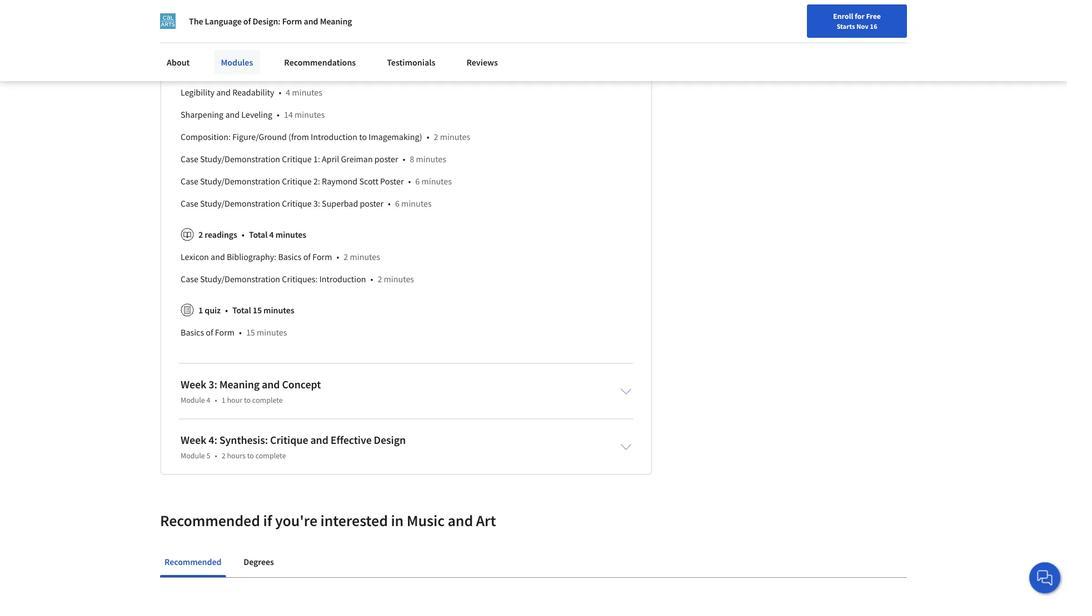 Task type: describe. For each thing, give the bounding box(es) containing it.
imagemaking)
[[369, 131, 422, 142]]

reviews
[[467, 57, 498, 68]]

superbad
[[322, 198, 358, 209]]

6 for case study/demonstration critique 2: raymond scott poster
[[416, 176, 420, 187]]

3: inside the hide info about module content region
[[314, 198, 320, 209]]

study/demonstration for case study/demonstration critique 3: superbad poster • 6 minutes
[[200, 198, 280, 209]]

in
[[391, 511, 404, 531]]

readability
[[233, 87, 274, 98]]

greiman
[[341, 154, 373, 165]]

(from
[[289, 131, 309, 142]]

legibility and readability • 4 minutes
[[181, 87, 323, 98]]

legibility
[[181, 87, 215, 98]]

0 vertical spatial basics
[[278, 251, 302, 263]]

4 inside week 3: meaning and concept module 4 • 1 hour to complete
[[207, 395, 210, 405]]

introduction for critiques:
[[320, 274, 366, 285]]

1 quiz
[[199, 305, 221, 316]]

case for case study/demonstration critique 1: april greiman poster
[[181, 154, 198, 165]]

hours
[[227, 451, 246, 461]]

and left leveling
[[225, 109, 240, 120]]

contrast: for line,
[[205, 42, 239, 54]]

effective
[[331, 434, 372, 447]]

bibliography:
[[227, 251, 276, 263]]

0 vertical spatial of
[[243, 16, 251, 27]]

week for week 4: synthesis: critique and effective design
[[181, 434, 206, 447]]

visual for visual contrast: scale, shape, color, and value
[[181, 20, 203, 31]]

• inside week 4: synthesis: critique and effective design module 5 • 2 hours to complete
[[215, 451, 217, 461]]

13
[[302, 65, 310, 76]]

hour
[[227, 395, 243, 405]]

and left art
[[448, 511, 473, 531]]

2 vertical spatial visual
[[230, 65, 252, 76]]

5
[[207, 451, 210, 461]]

degrees button
[[239, 549, 278, 576]]

degrees
[[244, 557, 274, 568]]

english
[[854, 13, 881, 24]]

raymond
[[322, 176, 358, 187]]

0 vertical spatial 4
[[286, 87, 290, 98]]

to inside week 3: meaning and concept module 4 • 1 hour to complete
[[244, 395, 251, 405]]

to inside the hide info about module content region
[[359, 131, 367, 142]]

case study/demonstration critiques: introduction • 2 minutes
[[181, 274, 414, 285]]

interested
[[321, 511, 388, 531]]

critique inside week 4: synthesis: critique and effective design module 5 • 2 hours to complete
[[270, 434, 308, 447]]

lexicon and bibliography: basics of form • 2 minutes
[[181, 251, 380, 263]]

music
[[407, 511, 445, 531]]

total for total 15 minutes
[[232, 305, 251, 316]]

the language of design: form and meaning
[[189, 16, 352, 27]]

study/demonstration for case study/demonstration critiques: introduction • 2 minutes
[[200, 274, 280, 285]]

case for case study/demonstration critique 3: superbad poster
[[181, 198, 198, 209]]

and down 2 readings
[[211, 251, 225, 263]]

week 4: synthesis: critique and effective design module 5 • 2 hours to complete
[[181, 434, 406, 461]]

art
[[476, 511, 496, 531]]

to inside week 4: synthesis: critique and effective design module 5 • 2 hours to complete
[[247, 451, 254, 461]]

modules link
[[214, 50, 260, 75]]

readings
[[205, 229, 237, 240]]

16
[[870, 22, 878, 31]]

recommendations link
[[278, 50, 363, 75]]

contrast and visual hierarchy • 13 minutes
[[181, 65, 342, 76]]

• total 4 minutes
[[242, 229, 306, 240]]

shape,
[[264, 20, 290, 31]]

and left value at the top
[[315, 20, 330, 31]]

sharpening
[[181, 109, 224, 120]]

and inside week 4: synthesis: critique and effective design module 5 • 2 hours to complete
[[310, 434, 329, 447]]

2 inside week 4: synthesis: critique and effective design module 5 • 2 hours to complete
[[222, 451, 226, 461]]

modules
[[221, 57, 253, 68]]

direction,
[[292, 42, 328, 54]]

design
[[374, 434, 406, 447]]

nov
[[857, 22, 869, 31]]

4:
[[209, 434, 217, 447]]

synthesis:
[[219, 434, 268, 447]]

free
[[867, 11, 881, 21]]

testimonials link
[[380, 50, 442, 75]]

0 vertical spatial meaning
[[320, 16, 352, 27]]

0 vertical spatial poster
[[375, 154, 398, 165]]

recommendations
[[284, 57, 356, 68]]

basics of form • 15 minutes
[[181, 327, 287, 338]]

introduction for (from
[[311, 131, 358, 142]]

total for total 4 minutes
[[249, 229, 268, 240]]

2 horizontal spatial form
[[313, 251, 332, 263]]

contrast
[[181, 65, 212, 76]]

week for week 3: meaning and concept
[[181, 378, 206, 392]]

visual contrast: scale, shape, color, and value
[[181, 20, 352, 31]]

april
[[322, 154, 339, 165]]

hide info about module content region
[[181, 0, 632, 348]]

case study/demonstration critique 2: raymond scott poster • 6 minutes
[[181, 176, 452, 187]]

for
[[855, 11, 865, 21]]

and inside week 3: meaning and concept module 4 • 1 hour to complete
[[262, 378, 280, 392]]

8
[[410, 154, 414, 165]]

hierarchy
[[254, 65, 290, 76]]

case study/demonstration critique 3: superbad poster • 6 minutes
[[181, 198, 432, 209]]

case study/demonstration critique 1: april greiman poster • 8 minutes
[[181, 154, 446, 165]]

sharpening and leveling • 14 minutes
[[181, 109, 325, 120]]

visual for visual contrast: line, texture, direction, and movement • 6 minutes
[[181, 42, 203, 54]]

2 horizontal spatial of
[[303, 251, 311, 263]]

contrast: for scale,
[[205, 20, 239, 31]]

figure/ground
[[233, 131, 287, 142]]

starts
[[837, 22, 855, 31]]



Task type: vqa. For each thing, say whether or not it's contained in the screenshot.
the Help Center image
no



Task type: locate. For each thing, give the bounding box(es) containing it.
1 vertical spatial 1
[[222, 395, 226, 405]]

total up bibliography:
[[249, 229, 268, 240]]

2 contrast: from the top
[[205, 42, 239, 54]]

6 up the "testimonials"
[[397, 42, 401, 54]]

1 horizontal spatial meaning
[[320, 16, 352, 27]]

enroll
[[834, 11, 854, 21]]

0 vertical spatial visual
[[181, 20, 203, 31]]

composition:
[[181, 131, 231, 142]]

0 vertical spatial contrast:
[[205, 20, 239, 31]]

meaning up hour
[[219, 378, 260, 392]]

english button
[[834, 0, 901, 36]]

composition: figure/ground (from introduction to imagemaking) • 2 minutes
[[181, 131, 471, 142]]

meaning inside week 3: meaning and concept module 4 • 1 hour to complete
[[219, 378, 260, 392]]

0 horizontal spatial basics
[[181, 327, 204, 338]]

critique down case study/demonstration critique 2: raymond scott poster • 6 minutes
[[282, 198, 312, 209]]

1 inside week 3: meaning and concept module 4 • 1 hour to complete
[[222, 395, 226, 405]]

• total 15 minutes
[[225, 305, 294, 316]]

design:
[[253, 16, 281, 27]]

week
[[181, 378, 206, 392], [181, 434, 206, 447]]

1 vertical spatial meaning
[[219, 378, 260, 392]]

0 horizontal spatial 3:
[[209, 378, 217, 392]]

meaning
[[320, 16, 352, 27], [219, 378, 260, 392]]

0 horizontal spatial of
[[206, 327, 213, 338]]

1 horizontal spatial form
[[282, 16, 302, 27]]

of
[[243, 16, 251, 27], [303, 251, 311, 263], [206, 327, 213, 338]]

2 vertical spatial form
[[215, 327, 235, 338]]

visual contrast: line, texture, direction, and movement • 6 minutes
[[181, 42, 433, 54]]

introduction
[[311, 131, 358, 142], [320, 274, 366, 285]]

color,
[[292, 20, 313, 31]]

recommended inside button
[[165, 557, 221, 568]]

1 horizontal spatial basics
[[278, 251, 302, 263]]

2
[[434, 131, 438, 142], [199, 229, 203, 240], [344, 251, 348, 263], [378, 274, 382, 285], [222, 451, 226, 461]]

2 horizontal spatial 4
[[286, 87, 290, 98]]

poster up poster
[[375, 154, 398, 165]]

visual up about
[[181, 42, 203, 54]]

6 down poster
[[395, 198, 400, 209]]

15 up basics of form • 15 minutes
[[253, 305, 262, 316]]

2 module from the top
[[181, 451, 205, 461]]

line,
[[240, 42, 258, 54]]

2 week from the top
[[181, 434, 206, 447]]

complete inside week 4: synthesis: critique and effective design module 5 • 2 hours to complete
[[256, 451, 286, 461]]

1 study/demonstration from the top
[[200, 154, 280, 165]]

• inside week 3: meaning and concept module 4 • 1 hour to complete
[[215, 395, 217, 405]]

14
[[284, 109, 293, 120]]

language
[[205, 16, 242, 27]]

1 vertical spatial 3:
[[209, 378, 217, 392]]

and right the legibility
[[216, 87, 231, 98]]

0 horizontal spatial form
[[215, 327, 235, 338]]

4 up 14
[[286, 87, 290, 98]]

0 vertical spatial recommended
[[160, 511, 260, 531]]

to right hours
[[247, 451, 254, 461]]

1 vertical spatial module
[[181, 451, 205, 461]]

0 vertical spatial 3:
[[314, 198, 320, 209]]

1 vertical spatial total
[[232, 305, 251, 316]]

quiz
[[205, 305, 221, 316]]

critique left 1:
[[282, 154, 312, 165]]

4 left hour
[[207, 395, 210, 405]]

2 vertical spatial 4
[[207, 395, 210, 405]]

0 vertical spatial week
[[181, 378, 206, 392]]

testimonials
[[387, 57, 436, 68]]

1 vertical spatial week
[[181, 434, 206, 447]]

15 down • total 15 minutes
[[246, 327, 255, 338]]

week inside week 4: synthesis: critique and effective design module 5 • 2 hours to complete
[[181, 434, 206, 447]]

about link
[[160, 50, 197, 75]]

leveling
[[241, 109, 273, 120]]

module left 5
[[181, 451, 205, 461]]

0 vertical spatial form
[[282, 16, 302, 27]]

0 vertical spatial 1
[[199, 305, 203, 316]]

to right hour
[[244, 395, 251, 405]]

critique for 3:
[[282, 198, 312, 209]]

6 for visual contrast: line, texture, direction, and movement
[[397, 42, 401, 54]]

1 vertical spatial to
[[244, 395, 251, 405]]

0 horizontal spatial 4
[[207, 395, 210, 405]]

form right design:
[[282, 16, 302, 27]]

critique for 2:
[[282, 176, 312, 187]]

complete
[[252, 395, 283, 405], [256, 451, 286, 461]]

introduction right critiques:
[[320, 274, 366, 285]]

1 horizontal spatial 4
[[269, 229, 274, 240]]

None search field
[[158, 7, 425, 29]]

1 vertical spatial of
[[303, 251, 311, 263]]

4 up lexicon and bibliography: basics of form • 2 minutes
[[269, 229, 274, 240]]

poster
[[380, 176, 404, 187]]

total up basics of form • 15 minutes
[[232, 305, 251, 316]]

module inside week 4: synthesis: critique and effective design module 5 • 2 hours to complete
[[181, 451, 205, 461]]

case for case study/demonstration critiques: introduction
[[181, 274, 198, 285]]

and right contrast
[[214, 65, 228, 76]]

6 right poster
[[416, 176, 420, 187]]

and
[[304, 16, 318, 27], [315, 20, 330, 31], [330, 42, 344, 54], [214, 65, 228, 76], [216, 87, 231, 98], [225, 109, 240, 120], [211, 251, 225, 263], [262, 378, 280, 392], [310, 434, 329, 447], [448, 511, 473, 531]]

1 week from the top
[[181, 378, 206, 392]]

of left design:
[[243, 16, 251, 27]]

and left effective at the bottom left of the page
[[310, 434, 329, 447]]

3:
[[314, 198, 320, 209], [209, 378, 217, 392]]

1 vertical spatial basics
[[181, 327, 204, 338]]

recommended if you're interested in music and art
[[160, 511, 496, 531]]

of up critiques:
[[303, 251, 311, 263]]

and up recommendations
[[330, 42, 344, 54]]

1:
[[314, 154, 320, 165]]

and up "direction,"
[[304, 16, 318, 27]]

visual right california institute of the arts image
[[181, 20, 203, 31]]

recommended for recommended
[[165, 557, 221, 568]]

about
[[167, 57, 190, 68]]

1 vertical spatial contrast:
[[205, 42, 239, 54]]

scott
[[359, 176, 379, 187]]

critique for 1:
[[282, 154, 312, 165]]

4
[[286, 87, 290, 98], [269, 229, 274, 240], [207, 395, 210, 405]]

1 left hour
[[222, 395, 226, 405]]

2 vertical spatial 6
[[395, 198, 400, 209]]

of down 1 quiz
[[206, 327, 213, 338]]

15
[[253, 305, 262, 316], [246, 327, 255, 338]]

3 study/demonstration from the top
[[200, 198, 280, 209]]

0 vertical spatial introduction
[[311, 131, 358, 142]]

basics
[[278, 251, 302, 263], [181, 327, 204, 338]]

module
[[181, 395, 205, 405], [181, 451, 205, 461]]

basics up case study/demonstration critiques: introduction • 2 minutes
[[278, 251, 302, 263]]

form up critiques:
[[313, 251, 332, 263]]

meaning right color, at the left top
[[320, 16, 352, 27]]

to
[[359, 131, 367, 142], [244, 395, 251, 405], [247, 451, 254, 461]]

0 vertical spatial 6
[[397, 42, 401, 54]]

0 vertical spatial module
[[181, 395, 205, 405]]

california institute of the arts image
[[160, 13, 176, 29]]

1 vertical spatial poster
[[360, 198, 384, 209]]

1 vertical spatial form
[[313, 251, 332, 263]]

3 case from the top
[[181, 198, 198, 209]]

complete right hour
[[252, 395, 283, 405]]

1 module from the top
[[181, 395, 205, 405]]

0 horizontal spatial 1
[[199, 305, 203, 316]]

2 vertical spatial of
[[206, 327, 213, 338]]

case
[[181, 154, 198, 165], [181, 176, 198, 187], [181, 198, 198, 209], [181, 274, 198, 285]]

and left concept
[[262, 378, 280, 392]]

basics down 1 quiz
[[181, 327, 204, 338]]

1 vertical spatial recommended
[[165, 557, 221, 568]]

4 case from the top
[[181, 274, 198, 285]]

texture,
[[260, 42, 290, 54]]

1 vertical spatial introduction
[[320, 274, 366, 285]]

form down quiz
[[215, 327, 235, 338]]

critique right "synthesis:"
[[270, 434, 308, 447]]

chat with us image
[[1036, 569, 1054, 587]]

recommendation tabs tab list
[[160, 549, 907, 578]]

week inside week 3: meaning and concept module 4 • 1 hour to complete
[[181, 378, 206, 392]]

2 study/demonstration from the top
[[200, 176, 280, 187]]

reviews link
[[460, 50, 505, 75]]

1 vertical spatial 15
[[246, 327, 255, 338]]

contrast: up modules
[[205, 42, 239, 54]]

the
[[189, 16, 203, 27]]

1 contrast: from the top
[[205, 20, 239, 31]]

visual down line,
[[230, 65, 252, 76]]

poster down the scott
[[360, 198, 384, 209]]

module inside week 3: meaning and concept module 4 • 1 hour to complete
[[181, 395, 205, 405]]

value
[[331, 20, 352, 31]]

1 vertical spatial 6
[[416, 176, 420, 187]]

minutes
[[403, 42, 433, 54], [312, 65, 342, 76], [292, 87, 323, 98], [295, 109, 325, 120], [440, 131, 471, 142], [416, 154, 446, 165], [422, 176, 452, 187], [402, 198, 432, 209], [276, 229, 306, 240], [350, 251, 380, 263], [384, 274, 414, 285], [264, 305, 294, 316], [257, 327, 287, 338]]

3: inside week 3: meaning and concept module 4 • 1 hour to complete
[[209, 378, 217, 392]]

1 horizontal spatial 3:
[[314, 198, 320, 209]]

total
[[249, 229, 268, 240], [232, 305, 251, 316]]

1 vertical spatial 4
[[269, 229, 274, 240]]

enroll for free starts nov 16
[[834, 11, 881, 31]]

critique left '2:'
[[282, 176, 312, 187]]

week 3: meaning and concept module 4 • 1 hour to complete
[[181, 378, 321, 405]]

6
[[397, 42, 401, 54], [416, 176, 420, 187], [395, 198, 400, 209]]

0 horizontal spatial meaning
[[219, 378, 260, 392]]

show notifications image
[[917, 14, 931, 27]]

0 vertical spatial to
[[359, 131, 367, 142]]

study/demonstration for case study/demonstration critique 1: april greiman poster • 8 minutes
[[200, 154, 280, 165]]

0 vertical spatial total
[[249, 229, 268, 240]]

1 vertical spatial visual
[[181, 42, 203, 54]]

1 left quiz
[[199, 305, 203, 316]]

you're
[[275, 511, 318, 531]]

visual
[[181, 20, 203, 31], [181, 42, 203, 54], [230, 65, 252, 76]]

introduction up april
[[311, 131, 358, 142]]

critiques:
[[282, 274, 318, 285]]

case for case study/demonstration critique 2: raymond scott poster
[[181, 176, 198, 187]]

1 vertical spatial complete
[[256, 451, 286, 461]]

to up greiman
[[359, 131, 367, 142]]

movement
[[346, 42, 385, 54]]

1 case from the top
[[181, 154, 198, 165]]

0 vertical spatial complete
[[252, 395, 283, 405]]

study/demonstration for case study/demonstration critique 2: raymond scott poster • 6 minutes
[[200, 176, 280, 187]]

poster
[[375, 154, 398, 165], [360, 198, 384, 209]]

4 study/demonstration from the top
[[200, 274, 280, 285]]

1 horizontal spatial 1
[[222, 395, 226, 405]]

recommended for recommended if you're interested in music and art
[[160, 511, 260, 531]]

2 case from the top
[[181, 176, 198, 187]]

2:
[[314, 176, 320, 187]]

2 vertical spatial to
[[247, 451, 254, 461]]

1 horizontal spatial of
[[243, 16, 251, 27]]

contrast: right the the
[[205, 20, 239, 31]]

complete down "synthesis:"
[[256, 451, 286, 461]]

concept
[[282, 378, 321, 392]]

2 readings
[[199, 229, 237, 240]]

if
[[263, 511, 272, 531]]

scale,
[[240, 20, 262, 31]]

•
[[390, 42, 392, 54], [294, 65, 297, 76], [279, 87, 282, 98], [277, 109, 280, 120], [427, 131, 430, 142], [403, 154, 406, 165], [408, 176, 411, 187], [388, 198, 391, 209], [242, 229, 245, 240], [337, 251, 339, 263], [371, 274, 373, 285], [225, 305, 228, 316], [239, 327, 242, 338], [215, 395, 217, 405], [215, 451, 217, 461]]

recommended button
[[160, 549, 226, 576]]

lexicon
[[181, 251, 209, 263]]

complete inside week 3: meaning and concept module 4 • 1 hour to complete
[[252, 395, 283, 405]]

1 inside the hide info about module content region
[[199, 305, 203, 316]]

0 vertical spatial 15
[[253, 305, 262, 316]]

shopping cart: 1 item image
[[808, 8, 829, 26]]

module left hour
[[181, 395, 205, 405]]



